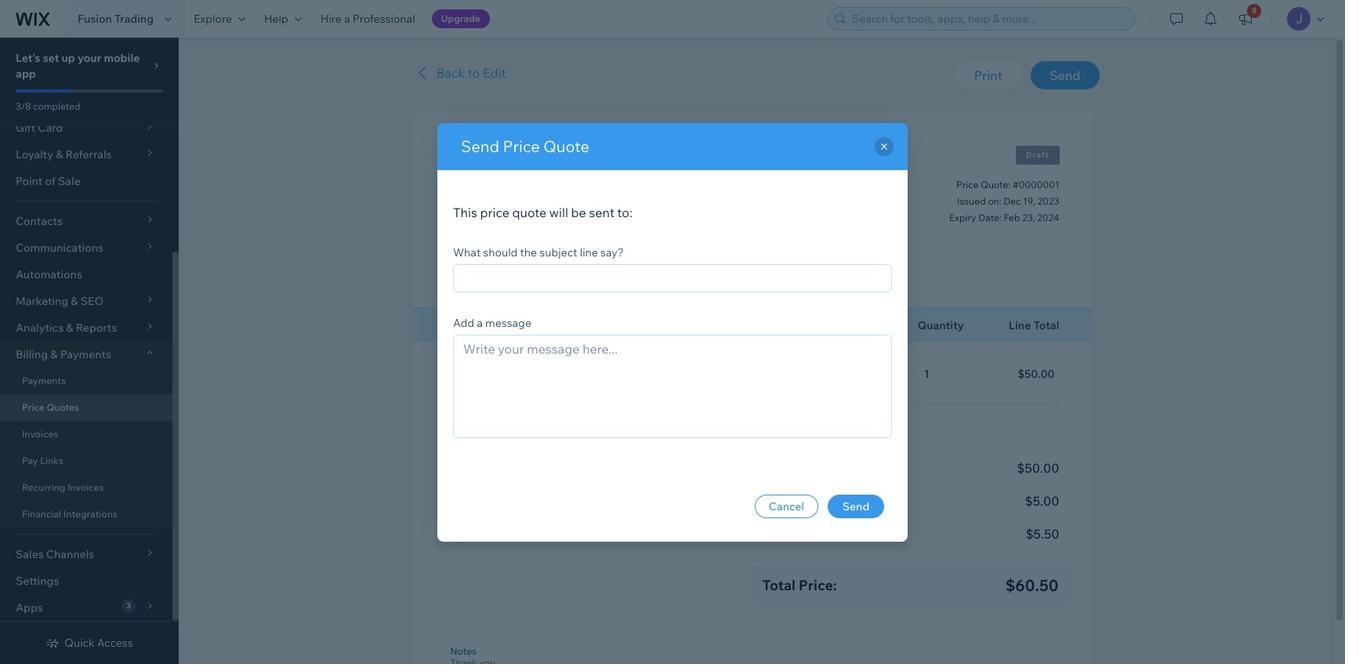 Task type: locate. For each thing, give the bounding box(es) containing it.
feb
[[1004, 212, 1021, 223]]

0 horizontal spatial invoices
[[22, 428, 58, 440]]

fusion up alrogersville109
[[446, 146, 476, 158]]

1 vertical spatial send
[[461, 136, 500, 156]]

1 vertical spatial fusion
[[446, 146, 476, 158]]

1 horizontal spatial fusion
[[446, 146, 476, 158]]

hickory
[[525, 169, 558, 181]]

#0000001
[[1013, 179, 1060, 191]]

jacob simon simonjacob477@gmail.com
[[446, 239, 590, 272]]

financial integrations link
[[0, 501, 173, 528]]

price for price quote: #0000001 issued on: dec 19, 2023 expiry date: feb 23, 2024
[[957, 179, 979, 191]]

redesign customer website
[[446, 210, 570, 222]]

upgrade button
[[432, 9, 490, 28]]

total price:
[[763, 576, 837, 594]]

vat
[[763, 526, 787, 542]]

price quotes link
[[0, 394, 173, 421]]

your
[[78, 51, 101, 65]]

integrations
[[63, 508, 118, 520]]

invoices link
[[0, 421, 173, 448]]

recurring invoices
[[22, 481, 104, 493]]

back to edit
[[436, 65, 506, 81]]

0 horizontal spatial draft
[[450, 375, 477, 389]]

payments up price quotes
[[22, 375, 66, 387]]

point
[[16, 174, 43, 188]]

1 vertical spatial send button
[[828, 494, 885, 518]]

financial integrations
[[22, 508, 118, 520]]

send button right print button
[[1031, 61, 1100, 89]]

completed
[[33, 100, 80, 112]]

What should the subject line say? field
[[459, 265, 887, 291]]

point of sale
[[16, 174, 81, 188]]

settings
[[16, 574, 59, 588]]

Search for tools, apps, help & more... field
[[848, 8, 1130, 30]]

0 vertical spatial invoices
[[22, 428, 58, 440]]

invoices down pay links link
[[68, 481, 104, 493]]

quote
[[544, 136, 590, 156]]

quotes
[[47, 401, 79, 413]]

1 vertical spatial payments
[[22, 375, 66, 387]]

a right hire
[[344, 12, 350, 26]]

quick access
[[65, 636, 133, 650]]

$5.50
[[1026, 526, 1060, 542]]

send button for cancel
[[828, 494, 885, 518]]

payments link
[[0, 368, 173, 394]]

product
[[450, 318, 493, 332]]

1 vertical spatial invoices
[[68, 481, 104, 493]]

expiry
[[950, 212, 977, 223]]

a
[[344, 12, 350, 26], [477, 316, 483, 330]]

send up 〒35652-
[[461, 136, 500, 156]]

send button for print
[[1031, 61, 1100, 89]]

invoices up pay links
[[22, 428, 58, 440]]

total right line
[[1034, 318, 1060, 332]]

date:
[[979, 212, 1002, 223]]

0 horizontal spatial a
[[344, 12, 350, 26]]

explore
[[194, 12, 232, 26]]

message
[[485, 316, 532, 330]]

draft
[[1026, 150, 1050, 160], [450, 375, 477, 389]]

sale
[[58, 174, 81, 188]]

send for print
[[1050, 67, 1081, 83]]

say?
[[601, 245, 624, 259]]

first item draft
[[450, 358, 499, 389]]

trading
[[114, 12, 154, 26], [478, 146, 512, 158]]

cancel
[[769, 499, 805, 513]]

hire a professional link
[[311, 0, 425, 38]]

Add a message text field
[[454, 335, 892, 437]]

1 horizontal spatial invoices
[[68, 481, 104, 493]]

send button
[[1031, 61, 1100, 89], [828, 494, 885, 518]]

send for cancel
[[843, 499, 870, 513]]

$50.00 up $5.00
[[1017, 460, 1060, 476]]

send right print button
[[1050, 67, 1081, 83]]

0 horizontal spatial send
[[461, 136, 500, 156]]

0 vertical spatial payments
[[60, 347, 111, 361]]

price quotes
[[22, 401, 79, 413]]

fusion
[[78, 12, 112, 26], [446, 146, 476, 158]]

total left price:
[[763, 576, 796, 594]]

1 vertical spatial trading
[[478, 146, 512, 158]]

sent
[[589, 204, 615, 220]]

jacob
[[446, 239, 479, 253]]

1 vertical spatial draft
[[450, 375, 477, 389]]

dec
[[1004, 195, 1021, 207]]

0 horizontal spatial fusion
[[78, 12, 112, 26]]

$50.00 down the line total
[[1018, 367, 1055, 381]]

(11%)
[[790, 526, 820, 542]]

a right add
[[477, 316, 483, 330]]

trading up 'mobile'
[[114, 12, 154, 26]]

send right (10%) at right
[[843, 499, 870, 513]]

item
[[476, 358, 499, 372]]

print
[[974, 67, 1003, 83]]

0 vertical spatial trading
[[114, 12, 154, 26]]

2 horizontal spatial send
[[1050, 67, 1081, 83]]

0 horizontal spatial send button
[[828, 494, 885, 518]]

payments up 'payments' link
[[60, 347, 111, 361]]

0 vertical spatial send
[[1050, 67, 1081, 83]]

point of sale link
[[0, 168, 173, 194]]

draft down first
[[450, 375, 477, 389]]

(10%)
[[798, 493, 831, 509]]

product or service
[[450, 318, 549, 332]]

draft up the #0000001
[[1026, 150, 1050, 160]]

fusion up your
[[78, 12, 112, 26]]

1 horizontal spatial trading
[[478, 146, 512, 158]]

0 horizontal spatial trading
[[114, 12, 154, 26]]

send button right "cancel" button
[[828, 494, 885, 518]]

hire
[[321, 12, 342, 26]]

1 vertical spatial total
[[763, 576, 796, 594]]

1 horizontal spatial send
[[843, 499, 870, 513]]

fusion inside fusion trading japan, 〒35652-7808 alrogersville109 hickory drive
[[446, 146, 476, 158]]

trading inside fusion trading japan, 〒35652-7808 alrogersville109 hickory drive
[[478, 146, 512, 158]]

1 horizontal spatial send button
[[1031, 61, 1100, 89]]

0 vertical spatial a
[[344, 12, 350, 26]]

$60.50
[[1006, 576, 1059, 595]]

price inside sidebar element
[[22, 401, 44, 413]]

fusion trading japan, 〒35652-7808 alrogersville109 hickory drive
[[446, 146, 584, 181]]

price
[[480, 204, 510, 220]]

1 vertical spatial a
[[477, 316, 483, 330]]

what
[[453, 245, 481, 259]]

trading for fusion trading japan, 〒35652-7808 alrogersville109 hickory drive
[[478, 146, 512, 158]]

0 horizontal spatial total
[[763, 576, 796, 594]]

price
[[503, 136, 540, 156], [957, 179, 979, 191], [768, 318, 795, 332], [22, 401, 44, 413]]

0 vertical spatial send button
[[1031, 61, 1100, 89]]

1 horizontal spatial total
[[1034, 318, 1060, 332]]

0 vertical spatial fusion
[[78, 12, 112, 26]]

1
[[924, 367, 930, 381]]

pay
[[22, 455, 38, 467]]

trading up alrogersville109
[[478, 146, 512, 158]]

the
[[520, 245, 537, 259]]

hire a professional
[[321, 12, 415, 26]]

price for price quotes
[[22, 401, 44, 413]]

to:
[[618, 204, 633, 220]]

vat (11%)
[[763, 526, 820, 542]]

total
[[1034, 318, 1060, 332], [763, 576, 796, 594]]

draft inside first item draft
[[450, 375, 477, 389]]

$50.00
[[1018, 367, 1055, 381], [1017, 460, 1060, 476]]

price inside price quote: #0000001 issued on: dec 19, 2023 expiry date: feb 23, 2024
[[957, 179, 979, 191]]

2 vertical spatial send
[[843, 499, 870, 513]]

mobile
[[104, 51, 140, 65]]

1 horizontal spatial draft
[[1026, 150, 1050, 160]]

1 horizontal spatial a
[[477, 316, 483, 330]]

let's
[[16, 51, 40, 65]]

pay links link
[[0, 448, 173, 474]]



Task type: vqa. For each thing, say whether or not it's contained in the screenshot.
top A
yes



Task type: describe. For each thing, give the bounding box(es) containing it.
service
[[509, 318, 549, 332]]

quote
[[512, 204, 547, 220]]

let's set up your mobile app
[[16, 51, 140, 81]]

back to edit button
[[413, 64, 506, 82]]

price for price
[[768, 318, 795, 332]]

1 vertical spatial $50.00
[[1017, 460, 1060, 476]]

of
[[45, 174, 56, 188]]

help
[[264, 12, 288, 26]]

customer
[[490, 210, 533, 222]]

issued
[[957, 195, 986, 207]]

8
[[1252, 5, 1257, 16]]

will
[[550, 204, 568, 220]]

price:
[[799, 576, 837, 594]]

a for professional
[[344, 12, 350, 26]]

this
[[453, 204, 477, 220]]

professional
[[353, 12, 415, 26]]

sales
[[763, 493, 795, 509]]

set
[[43, 51, 59, 65]]

〒35652-
[[478, 158, 517, 169]]

sales (10%)
[[763, 493, 831, 509]]

3/8
[[16, 100, 31, 112]]

alrogersville109
[[446, 169, 523, 181]]

pay links
[[22, 455, 63, 467]]

billing & payments
[[16, 347, 111, 361]]

notes
[[450, 645, 477, 657]]

settings link
[[0, 568, 173, 594]]

access
[[97, 636, 133, 650]]

fusion for fusion trading japan, 〒35652-7808 alrogersville109 hickory drive
[[446, 146, 476, 158]]

sidebar element
[[0, 0, 179, 664]]

add a message
[[453, 316, 532, 330]]

cancel button
[[755, 494, 819, 518]]

redesign
[[446, 210, 488, 222]]

trading for fusion trading
[[114, 12, 154, 26]]

automations
[[16, 267, 82, 282]]

up
[[62, 51, 75, 65]]

this price quote will be sent to:
[[453, 204, 633, 220]]

add
[[453, 316, 475, 330]]

23,
[[1023, 212, 1036, 223]]

first
[[450, 358, 474, 372]]

automations link
[[0, 261, 173, 288]]

website
[[535, 210, 570, 222]]

quantity
[[918, 318, 964, 332]]

fusion trading
[[78, 12, 154, 26]]

be
[[571, 204, 586, 220]]

line total
[[1009, 318, 1060, 332]]

drive
[[560, 169, 584, 181]]

2024
[[1038, 212, 1060, 223]]

line
[[1009, 318, 1031, 332]]

upgrade
[[441, 13, 481, 24]]

to
[[468, 65, 480, 81]]

quote:
[[981, 179, 1011, 191]]

$5.00
[[1025, 493, 1060, 509]]

&
[[50, 347, 58, 361]]

0 vertical spatial draft
[[1026, 150, 1050, 160]]

7808
[[517, 158, 540, 169]]

app
[[16, 67, 36, 81]]

0 vertical spatial total
[[1034, 318, 1060, 332]]

quick
[[65, 636, 95, 650]]

what should the subject line say?
[[453, 245, 624, 259]]

subject
[[540, 245, 578, 259]]

a for message
[[477, 316, 483, 330]]

billing & payments button
[[0, 341, 173, 368]]

send price quote
[[461, 136, 590, 156]]

simonjacob477@gmail.com
[[446, 258, 590, 272]]

simon
[[481, 239, 515, 253]]

recurring invoices link
[[0, 474, 173, 501]]

fusion for fusion trading
[[78, 12, 112, 26]]

should
[[483, 245, 518, 259]]

line
[[580, 245, 598, 259]]

payments inside popup button
[[60, 347, 111, 361]]

print button
[[956, 61, 1022, 89]]

edit
[[483, 65, 506, 81]]

0 vertical spatial $50.00
[[1018, 367, 1055, 381]]

billing
[[16, 347, 48, 361]]

recurring
[[22, 481, 65, 493]]



